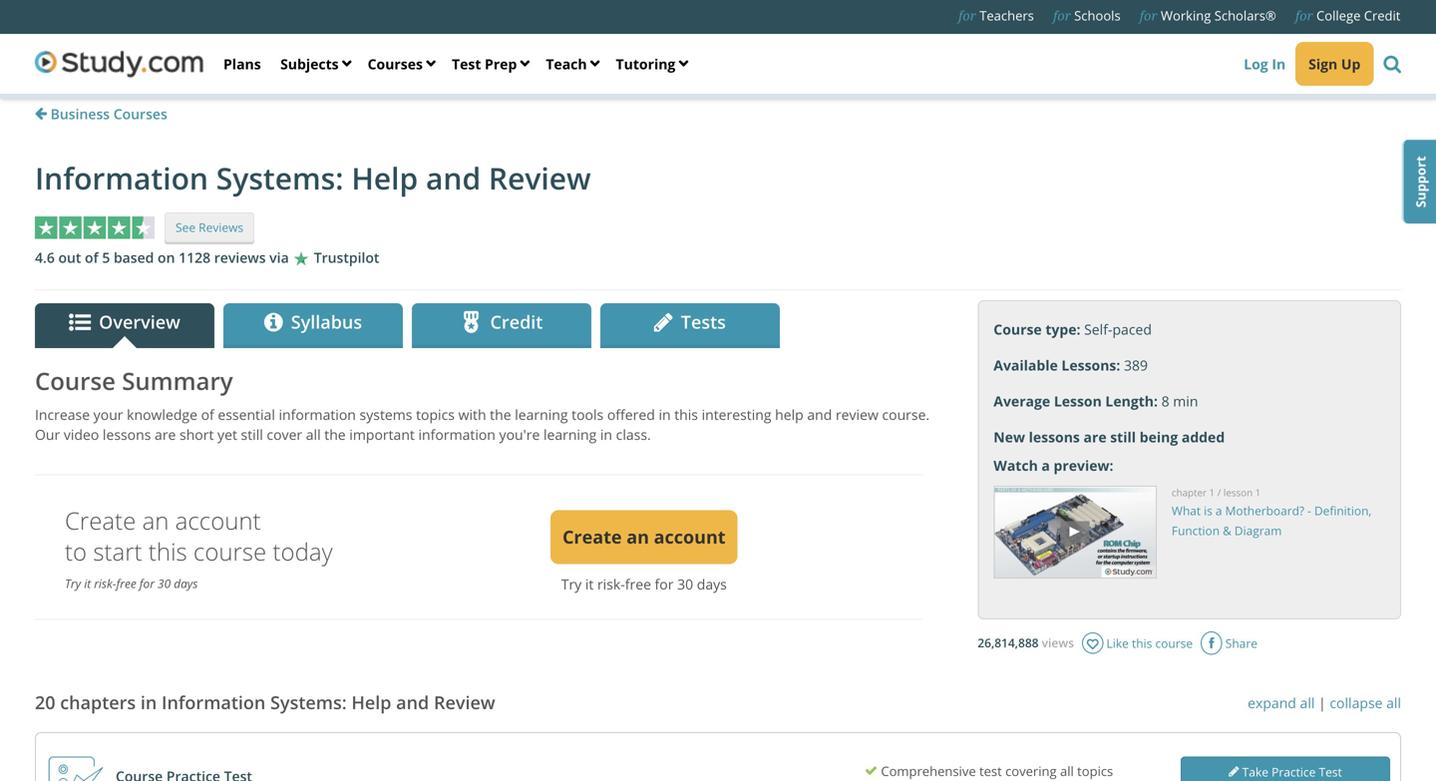 Task type: vqa. For each thing, say whether or not it's contained in the screenshot.
'Course' corresponding to Course type:
yes



Task type: locate. For each thing, give the bounding box(es) containing it.
on
[[158, 248, 175, 267]]

subjects link
[[271, 42, 359, 86]]

1 horizontal spatial 1
[[1256, 486, 1261, 499]]

0 horizontal spatial create
[[65, 504, 136, 537]]

plans link
[[215, 42, 271, 86]]

ok image
[[865, 764, 878, 777]]

1 horizontal spatial pencil image
[[1229, 765, 1240, 778]]

course left facebook image at bottom right
[[1156, 635, 1193, 651]]

topics right covering
[[1078, 762, 1114, 780]]

important
[[349, 425, 415, 444]]

0 vertical spatial course
[[193, 535, 267, 568]]

for inside the for schools
[[1054, 8, 1071, 23]]

course for course type:
[[994, 320, 1042, 339]]

all right collapse
[[1387, 693, 1402, 712]]

1 horizontal spatial course
[[994, 320, 1042, 339]]

1 horizontal spatial information
[[419, 425, 496, 444]]

0 horizontal spatial course
[[35, 365, 116, 397]]

lessons:
[[1062, 356, 1121, 375]]

0 horizontal spatial in
[[141, 690, 157, 715]]

all right cover
[[306, 425, 321, 444]]

0 horizontal spatial risk-
[[94, 575, 116, 591]]

learning down tools
[[544, 425, 597, 444]]

1
[[1210, 486, 1215, 499], [1256, 486, 1261, 499]]

course left today
[[193, 535, 267, 568]]

are down knowledge
[[155, 425, 176, 444]]

2 horizontal spatial this
[[1132, 635, 1153, 651]]

1 vertical spatial help
[[352, 690, 392, 715]]

1 vertical spatial the
[[325, 425, 346, 444]]

this left interesting on the bottom of the page
[[675, 405, 698, 424]]

1 horizontal spatial a
[[1216, 503, 1223, 519]]

interesting
[[702, 405, 772, 424]]

test prep
[[452, 54, 517, 73]]

0 horizontal spatial free
[[116, 575, 136, 591]]

for teachers
[[959, 6, 1035, 24]]

for for working scholars®
[[1140, 8, 1158, 23]]

1 horizontal spatial topics
[[1078, 762, 1114, 780]]

risk- down start
[[94, 575, 116, 591]]

1 vertical spatial in
[[601, 425, 613, 444]]

courses down study.com image
[[113, 104, 167, 123]]

yet
[[218, 425, 237, 444]]

1 vertical spatial pencil image
[[1229, 765, 1240, 778]]

still inside course summary increase your knowledge of essential information systems topics with the learning tools offered in this interesting help and review course. our video lessons are short yet still cover all the important information you're learning in class.
[[241, 425, 263, 444]]

pencil image inside take practice test link
[[1229, 765, 1240, 778]]

create inside 'create an account to start this course today try it risk-free for 30 days'
[[65, 504, 136, 537]]

for for teachers
[[959, 8, 977, 23]]

1 vertical spatial information
[[162, 690, 266, 715]]

help
[[352, 158, 418, 199], [352, 690, 392, 715]]

0 horizontal spatial try
[[65, 575, 81, 591]]

the left important
[[325, 425, 346, 444]]

2 horizontal spatial in
[[659, 405, 671, 424]]

topics inside course summary increase your knowledge of essential information systems topics with the learning tools offered in this interesting help and review course. our video lessons are short yet still cover all the important information you're learning in class.
[[416, 405, 455, 424]]

share
[[1226, 635, 1258, 651]]

tools
[[572, 405, 604, 424]]

1 vertical spatial and
[[808, 405, 832, 424]]

available
[[994, 356, 1058, 375]]

search study.com image
[[1384, 54, 1402, 73]]

0 vertical spatial information
[[35, 158, 208, 199]]

are up preview: in the right bottom of the page
[[1084, 428, 1107, 446]]

study.com image
[[25, 48, 215, 83]]

account up "try it risk-free for 30 days"
[[654, 525, 726, 549]]

course.
[[882, 405, 930, 424]]

for for college credit
[[1296, 8, 1314, 23]]

0 horizontal spatial topics
[[416, 405, 455, 424]]

1 vertical spatial topics
[[1078, 762, 1114, 780]]

via
[[270, 248, 289, 267]]

0 horizontal spatial of
[[85, 248, 98, 267]]

0 horizontal spatial this
[[149, 535, 187, 568]]

what
[[1172, 503, 1201, 519]]

1 horizontal spatial test
[[1319, 764, 1343, 780]]

0 vertical spatial of
[[85, 248, 98, 267]]

days inside 'create an account to start this course today try it risk-free for 30 days'
[[174, 575, 198, 591]]

in
[[659, 405, 671, 424], [601, 425, 613, 444], [141, 690, 157, 715]]

1 horizontal spatial free
[[625, 575, 651, 594]]

try down create an account 'link'
[[561, 575, 582, 594]]

1 horizontal spatial try
[[561, 575, 582, 594]]

1128
[[179, 248, 211, 267]]

all left |
[[1301, 693, 1315, 712]]

0 vertical spatial in
[[659, 405, 671, 424]]

0 vertical spatial and
[[426, 158, 481, 199]]

course summary increase your knowledge of essential information systems topics with the learning tools offered in this interesting help and review course. our video lessons are short yet still cover all the important information you're learning in class.
[[35, 365, 930, 444]]

1 left /
[[1210, 486, 1215, 499]]

create
[[65, 504, 136, 537], [563, 525, 622, 549]]

lessons down your
[[103, 425, 151, 444]]

for left schools
[[1054, 8, 1071, 23]]

0 horizontal spatial it
[[84, 575, 91, 591]]

0 vertical spatial course
[[994, 320, 1042, 339]]

0 horizontal spatial pencil image
[[654, 311, 673, 333]]

today
[[273, 535, 333, 568]]

for down start
[[139, 575, 155, 591]]

support
[[1413, 156, 1431, 208]]

0 vertical spatial help
[[352, 158, 418, 199]]

see        reviews link
[[165, 213, 255, 242]]

pencil image
[[654, 311, 673, 333], [1229, 765, 1240, 778]]

for left the college
[[1296, 8, 1314, 23]]

risk- inside 'create an account to start this course today try it risk-free for 30 days'
[[94, 575, 116, 591]]

like
[[1107, 635, 1129, 651]]

20
[[35, 690, 55, 715]]

added
[[1182, 428, 1225, 446]]

of up short
[[201, 405, 214, 424]]

account inside create an account 'link'
[[654, 525, 726, 549]]

available lessons: 389
[[994, 356, 1148, 375]]

1 horizontal spatial still
[[1111, 428, 1136, 446]]

0 vertical spatial information
[[279, 405, 356, 424]]

for inside for teachers
[[959, 8, 977, 23]]

in left class.
[[601, 425, 613, 444]]

our
[[35, 425, 60, 444]]

all
[[306, 425, 321, 444], [1301, 693, 1315, 712], [1387, 693, 1402, 712], [1061, 762, 1074, 780]]

course for course summary
[[35, 365, 116, 397]]

take practice test
[[1240, 764, 1343, 780]]

0 horizontal spatial still
[[241, 425, 263, 444]]

courses
[[368, 54, 423, 73], [113, 104, 167, 123]]

1 horizontal spatial create
[[563, 525, 622, 549]]

course up increase
[[35, 365, 116, 397]]

5
[[102, 248, 110, 267]]

&
[[1223, 523, 1232, 539]]

of
[[85, 248, 98, 267], [201, 405, 214, 424]]

26,814,888
[[978, 635, 1039, 651]]

try down to in the left of the page
[[65, 575, 81, 591]]

0 horizontal spatial 30
[[158, 575, 171, 591]]

expand
[[1248, 693, 1297, 712]]

chapter 1 / lesson 1 what is a motherboard? - definition, function & diagram
[[1172, 486, 1372, 539]]

expand all | collapse all
[[1248, 693, 1402, 712]]

0 vertical spatial the
[[490, 405, 511, 424]]

trust pilot 4.5 stars image
[[35, 216, 155, 239]]

test right practice
[[1319, 764, 1343, 780]]

still
[[241, 425, 263, 444], [1111, 428, 1136, 446]]

an
[[142, 504, 169, 537], [627, 525, 649, 549]]

1 horizontal spatial an
[[627, 525, 649, 549]]

a
[[1042, 456, 1050, 475], [1216, 503, 1223, 519]]

review
[[489, 158, 591, 199], [434, 690, 495, 715]]

see
[[176, 219, 196, 235]]

still left being
[[1111, 428, 1136, 446]]

up
[[1342, 54, 1361, 73]]

0 vertical spatial test
[[452, 54, 481, 73]]

review
[[836, 405, 879, 424]]

1 horizontal spatial account
[[654, 525, 726, 549]]

expand all link
[[1248, 693, 1319, 712]]

1 vertical spatial learning
[[544, 425, 597, 444]]

information down with
[[419, 425, 496, 444]]

0 horizontal spatial course
[[193, 535, 267, 568]]

topics left with
[[416, 405, 455, 424]]

1 vertical spatial this
[[149, 535, 187, 568]]

an inside 'link'
[[627, 525, 649, 549]]

1 vertical spatial course
[[1156, 635, 1193, 651]]

chapter
[[1172, 486, 1207, 499]]

in right offered
[[659, 405, 671, 424]]

1 vertical spatial of
[[201, 405, 214, 424]]

log in link
[[1244, 54, 1286, 73]]

a right is
[[1216, 503, 1223, 519]]

free down create an account 'link'
[[625, 575, 651, 594]]

0 horizontal spatial test
[[452, 54, 481, 73]]

it down create an account 'link'
[[586, 575, 594, 594]]

badge image
[[460, 311, 482, 333]]

the
[[490, 405, 511, 424], [325, 425, 346, 444]]

1 vertical spatial information
[[419, 425, 496, 444]]

1 vertical spatial course
[[35, 365, 116, 397]]

it down to in the left of the page
[[84, 575, 91, 591]]

account inside 'create an account to start this course today try it risk-free for 30 days'
[[175, 504, 261, 537]]

course
[[193, 535, 267, 568], [1156, 635, 1193, 651]]

for inside for working scholars®
[[1140, 8, 1158, 23]]

test left prep
[[452, 54, 481, 73]]

this right start
[[149, 535, 187, 568]]

an up "try it risk-free for 30 days"
[[627, 525, 649, 549]]

pencil image left the take
[[1229, 765, 1240, 778]]

create down the video
[[65, 504, 136, 537]]

of left 5
[[85, 248, 98, 267]]

systems:
[[216, 158, 344, 199], [270, 690, 347, 715]]

teachers
[[980, 6, 1035, 24]]

free down start
[[116, 575, 136, 591]]

summary
[[122, 365, 233, 397]]

take practice test link
[[1181, 757, 1391, 781]]

tutoring
[[616, 54, 676, 73]]

risk- down create an account 'link'
[[598, 575, 625, 594]]

help
[[775, 405, 804, 424]]

schools
[[1075, 6, 1121, 24]]

this
[[675, 405, 698, 424], [149, 535, 187, 568], [1132, 635, 1153, 651]]

0 horizontal spatial lessons
[[103, 425, 151, 444]]

learning up the you're
[[515, 405, 568, 424]]

lessons up watch a preview:
[[1029, 428, 1080, 446]]

create inside 'link'
[[563, 525, 622, 549]]

all right covering
[[1061, 762, 1074, 780]]

for inside for college credit
[[1296, 8, 1314, 23]]

courses right subjects link
[[368, 54, 423, 73]]

1 vertical spatial systems:
[[270, 690, 347, 715]]

collapse all link
[[1330, 693, 1402, 712]]

the up the you're
[[490, 405, 511, 424]]

course inside course summary increase your knowledge of essential information systems topics with the learning tools offered in this interesting help and review course. our video lessons are short yet still cover all the important information you're learning in class.
[[35, 365, 116, 397]]

1 up motherboard? at the bottom right of page
[[1256, 486, 1261, 499]]

length:
[[1106, 392, 1158, 411]]

0 horizontal spatial 1
[[1210, 486, 1215, 499]]

0 vertical spatial this
[[675, 405, 698, 424]]

for for schools
[[1054, 8, 1071, 23]]

0 vertical spatial courses
[[368, 54, 423, 73]]

information up cover
[[279, 405, 356, 424]]

video
[[64, 425, 99, 444]]

1 horizontal spatial are
[[1084, 428, 1107, 446]]

average lesson length: 8 min
[[994, 392, 1199, 411]]

0 vertical spatial topics
[[416, 405, 455, 424]]

risk-
[[598, 575, 625, 594], [94, 575, 116, 591]]

1 horizontal spatial it
[[586, 575, 594, 594]]

for left working
[[1140, 8, 1158, 23]]

0 vertical spatial systems:
[[216, 158, 344, 199]]

this right like
[[1132, 635, 1153, 651]]

1 horizontal spatial this
[[675, 405, 698, 424]]

an inside 'create an account to start this course today try it risk-free for 30 days'
[[142, 504, 169, 537]]

trustpilot image
[[294, 252, 309, 267]]

offered
[[607, 405, 655, 424]]

an right to in the left of the page
[[142, 504, 169, 537]]

a right watch
[[1042, 456, 1050, 475]]

with
[[459, 405, 486, 424]]

account down "yet"
[[175, 504, 261, 537]]

26,814,888 views
[[978, 635, 1075, 651]]

create up "try it risk-free for 30 days"
[[563, 525, 622, 549]]

0 horizontal spatial account
[[175, 504, 261, 537]]

0 horizontal spatial days
[[174, 575, 198, 591]]

1 horizontal spatial of
[[201, 405, 214, 424]]

1 vertical spatial a
[[1216, 503, 1223, 519]]

1 horizontal spatial courses
[[368, 54, 423, 73]]

information
[[35, 158, 208, 199], [162, 690, 266, 715]]

account for create an account to start this course today try it risk-free for 30 days
[[175, 504, 261, 537]]

self-
[[1085, 320, 1113, 339]]

1 horizontal spatial in
[[601, 425, 613, 444]]

for left teachers
[[959, 8, 977, 23]]

0 horizontal spatial an
[[142, 504, 169, 537]]

subjects
[[280, 54, 339, 73]]

course up available
[[994, 320, 1042, 339]]

in right chapters
[[141, 690, 157, 715]]

1 horizontal spatial 30
[[678, 575, 694, 594]]

list ul image
[[69, 311, 91, 333]]

pencil image up offered
[[654, 311, 673, 333]]

1 horizontal spatial course
[[1156, 635, 1193, 651]]

topics
[[416, 405, 455, 424], [1078, 762, 1114, 780]]

0 horizontal spatial are
[[155, 425, 176, 444]]

reviews
[[214, 248, 266, 267]]

try
[[561, 575, 582, 594], [65, 575, 81, 591]]

and
[[426, 158, 481, 199], [808, 405, 832, 424], [396, 690, 429, 715]]

0 vertical spatial a
[[1042, 456, 1050, 475]]

still down essential
[[241, 425, 263, 444]]

sign up link
[[1296, 42, 1374, 86]]

sign up
[[1309, 54, 1361, 73]]

-
[[1308, 503, 1312, 519]]

1 vertical spatial courses
[[113, 104, 167, 123]]



Task type: describe. For each thing, give the bounding box(es) containing it.
2 vertical spatial and
[[396, 690, 429, 715]]

cover
[[267, 425, 302, 444]]

and inside course summary increase your knowledge of essential information systems topics with the learning tools offered in this interesting help and review course. our video lessons are short yet still cover all the important information you're learning in class.
[[808, 405, 832, 424]]

2 1 from the left
[[1256, 486, 1261, 499]]

1 vertical spatial test
[[1319, 764, 1343, 780]]

knowledge
[[127, 405, 197, 424]]

information systems: help and review
[[35, 158, 591, 199]]

30 inside 'create an account to start this course today try it risk-free for 30 days'
[[158, 575, 171, 591]]

diagram
[[1235, 523, 1282, 539]]

2 help from the top
[[352, 690, 392, 715]]

4.6
[[35, 248, 55, 267]]

for college credit
[[1296, 6, 1401, 24]]

0 horizontal spatial the
[[325, 425, 346, 444]]

0 vertical spatial review
[[489, 158, 591, 199]]

facebook image
[[1201, 632, 1223, 655]]

/
[[1218, 486, 1222, 499]]

like this course
[[1107, 635, 1193, 651]]

support link
[[1403, 140, 1437, 224]]

being
[[1140, 428, 1179, 446]]

teach link
[[537, 42, 607, 86]]

try it risk-free for 30 days
[[561, 575, 727, 594]]

2 vertical spatial in
[[141, 690, 157, 715]]

20 chapters in information systems: help and review
[[35, 690, 495, 715]]

account for create an account
[[654, 525, 726, 549]]

this inside 'create an account to start this course today try it risk-free for 30 days'
[[149, 535, 187, 568]]

what is a motherboard? - definition, function & diagram link
[[1172, 503, 1372, 539]]

test prep link
[[443, 42, 537, 86]]

all inside course summary increase your knowledge of essential information systems topics with the learning tools offered in this interesting help and review course. our video lessons are short yet still cover all the important information you're learning in class.
[[306, 425, 321, 444]]

business
[[51, 104, 110, 123]]

are inside course summary increase your knowledge of essential information systems topics with the learning tools offered in this interesting help and review course. our video lessons are short yet still cover all the important information you're learning in class.
[[155, 425, 176, 444]]

a inside chapter 1 / lesson 1 what is a motherboard? - definition, function & diagram
[[1216, 503, 1223, 519]]

scholars®
[[1215, 6, 1277, 24]]

systems
[[360, 405, 413, 424]]

is
[[1204, 503, 1213, 519]]

average
[[994, 392, 1051, 411]]

working
[[1161, 6, 1212, 24]]

an for create an account to start this course today try it risk-free for 30 days
[[142, 504, 169, 537]]

college
[[1317, 6, 1361, 24]]

watch a preview:
[[994, 456, 1114, 475]]

arrow left image
[[35, 106, 47, 120]]

plans
[[223, 54, 261, 73]]

comprehensive test covering all topics
[[878, 762, 1114, 780]]

essential
[[218, 405, 275, 424]]

views
[[1042, 635, 1075, 651]]

try inside 'create an account to start this course today try it risk-free for 30 days'
[[65, 575, 81, 591]]

1 help from the top
[[352, 158, 418, 199]]

info sign image
[[264, 311, 283, 333]]

for schools
[[1054, 6, 1121, 24]]

create an account link
[[551, 510, 738, 564]]

0 horizontal spatial a
[[1042, 456, 1050, 475]]

trustpilot
[[314, 248, 380, 267]]

for inside 'create an account to start this course today try it risk-free for 30 days'
[[139, 575, 155, 591]]

create an account
[[563, 525, 726, 549]]

covering
[[1006, 762, 1057, 780]]

1 vertical spatial review
[[434, 690, 495, 715]]

take
[[1243, 764, 1269, 780]]

create an account to start this course today try it risk-free for 30 days
[[65, 504, 333, 591]]

chapters
[[60, 690, 136, 715]]

0 horizontal spatial information
[[279, 405, 356, 424]]

comprehensive
[[881, 762, 976, 780]]

free inside 'create an account to start this course today try it risk-free for 30 days'
[[116, 575, 136, 591]]

0 vertical spatial pencil image
[[654, 311, 673, 333]]

to
[[65, 535, 87, 568]]

sign
[[1309, 54, 1338, 73]]

course inside 'create an account to start this course today try it risk-free for 30 days'
[[193, 535, 267, 568]]

new lessons are still being added
[[994, 428, 1225, 446]]

create for create an account to start this course today try it risk-free for 30 days
[[65, 504, 136, 537]]

for working scholars®
[[1140, 6, 1277, 24]]

paced
[[1113, 320, 1152, 339]]

create for create an account
[[563, 525, 622, 549]]

type:
[[1046, 320, 1081, 339]]

lesson
[[1224, 486, 1253, 499]]

lessons inside course summary increase your knowledge of essential information systems topics with the learning tools offered in this interesting help and review course. our video lessons are short yet still cover all the important information you're learning in class.
[[103, 425, 151, 444]]

courses link
[[359, 42, 443, 86]]

see        reviews
[[176, 219, 244, 235]]

1 horizontal spatial days
[[697, 575, 727, 594]]

class.
[[616, 425, 651, 444]]

function
[[1172, 523, 1220, 539]]

out
[[58, 248, 81, 267]]

|
[[1319, 693, 1327, 712]]

389
[[1124, 356, 1148, 375]]

1 1 from the left
[[1210, 486, 1215, 499]]

of inside course summary increase your knowledge of essential information systems topics with the learning tools offered in this interesting help and review course. our video lessons are short yet still cover all the important information you're learning in class.
[[201, 405, 214, 424]]

practice
[[1272, 764, 1316, 780]]

what is a motherboard? - definition, function & diagram image
[[994, 486, 1157, 579]]

2 vertical spatial this
[[1132, 635, 1153, 651]]

1 horizontal spatial lessons
[[1029, 428, 1080, 446]]

start
[[93, 535, 142, 568]]

0 vertical spatial learning
[[515, 405, 568, 424]]

lesson
[[1054, 392, 1102, 411]]

1 horizontal spatial the
[[490, 405, 511, 424]]

it inside 'create an account to start this course today try it risk-free for 30 days'
[[84, 575, 91, 591]]

based
[[114, 248, 154, 267]]

short
[[180, 425, 214, 444]]

1 horizontal spatial risk-
[[598, 575, 625, 594]]

preview:
[[1054, 456, 1114, 475]]

log in
[[1244, 54, 1286, 73]]

tutoring link
[[607, 42, 696, 86]]

this inside course summary increase your knowledge of essential information systems topics with the learning tools offered in this interesting help and review course. our video lessons are short yet still cover all the important information you're learning in class.
[[675, 405, 698, 424]]

credit
[[1365, 6, 1401, 24]]

teach
[[546, 54, 587, 73]]

business courses
[[47, 104, 167, 123]]

an for create an account
[[627, 525, 649, 549]]

prep
[[485, 54, 517, 73]]

0 horizontal spatial courses
[[113, 104, 167, 123]]

course type: self-paced
[[994, 320, 1152, 339]]

for down create an account 'link'
[[655, 575, 674, 594]]

your
[[93, 405, 123, 424]]

4.6 out of 5 based on 1128 reviews via
[[35, 248, 289, 267]]

new
[[994, 428, 1026, 446]]

in
[[1272, 54, 1286, 73]]



